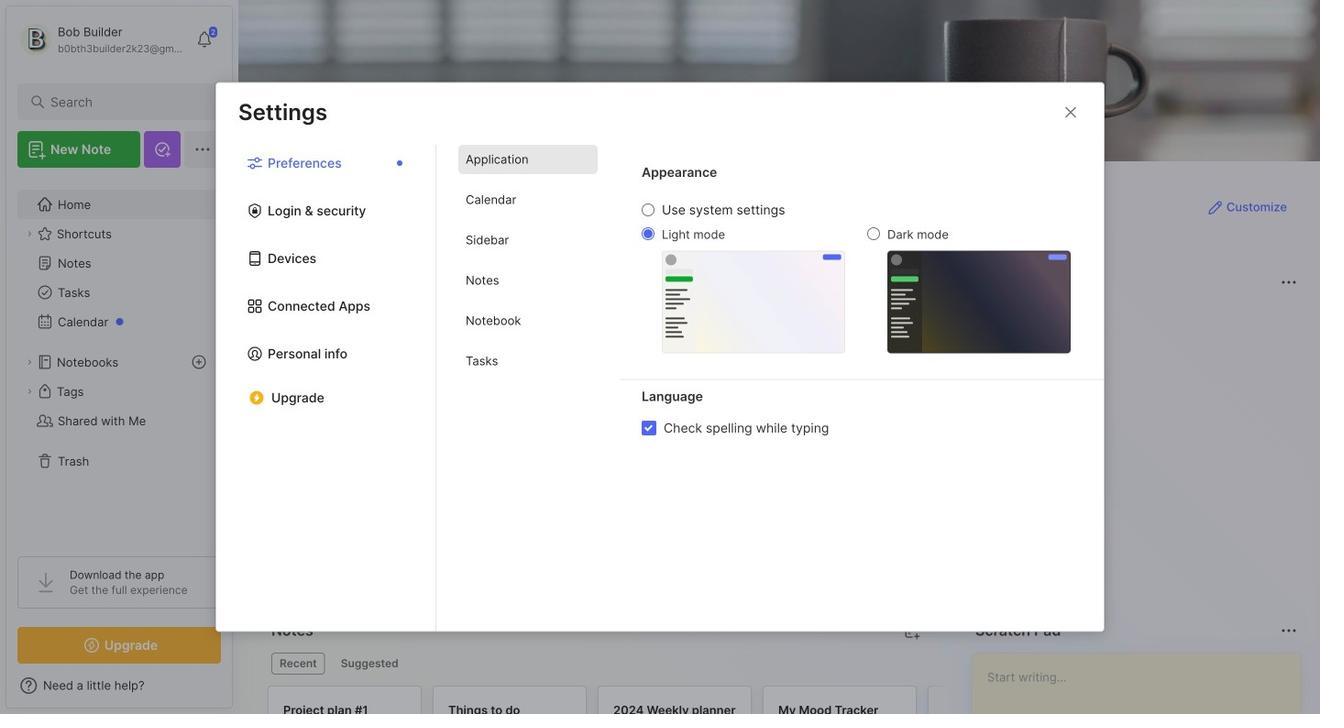Task type: describe. For each thing, give the bounding box(es) containing it.
close image
[[1060, 101, 1082, 123]]

Search text field
[[50, 94, 197, 111]]

expand notebooks image
[[24, 357, 35, 368]]

none search field inside main element
[[50, 91, 197, 113]]

expand tags image
[[24, 386, 35, 397]]

Start writing… text field
[[988, 654, 1300, 714]]



Task type: locate. For each thing, give the bounding box(es) containing it.
main element
[[0, 0, 238, 714]]

tab list
[[216, 145, 436, 631], [436, 145, 620, 631], [271, 653, 943, 675]]

tab
[[458, 145, 598, 174], [458, 185, 598, 215], [458, 226, 598, 255], [458, 266, 598, 295], [458, 306, 598, 336], [458, 347, 598, 376], [271, 653, 325, 675], [333, 653, 407, 675]]

None search field
[[50, 91, 197, 113]]

option group
[[642, 202, 1071, 353]]

None radio
[[642, 204, 655, 216], [867, 227, 880, 240], [642, 204, 655, 216], [867, 227, 880, 240]]

None checkbox
[[642, 421, 657, 436]]

tree
[[6, 179, 232, 540]]

row group
[[268, 686, 1093, 714]]

None radio
[[642, 227, 655, 240]]

tree inside main element
[[6, 179, 232, 540]]



Task type: vqa. For each thing, say whether or not it's contained in the screenshot.
"row group"
yes



